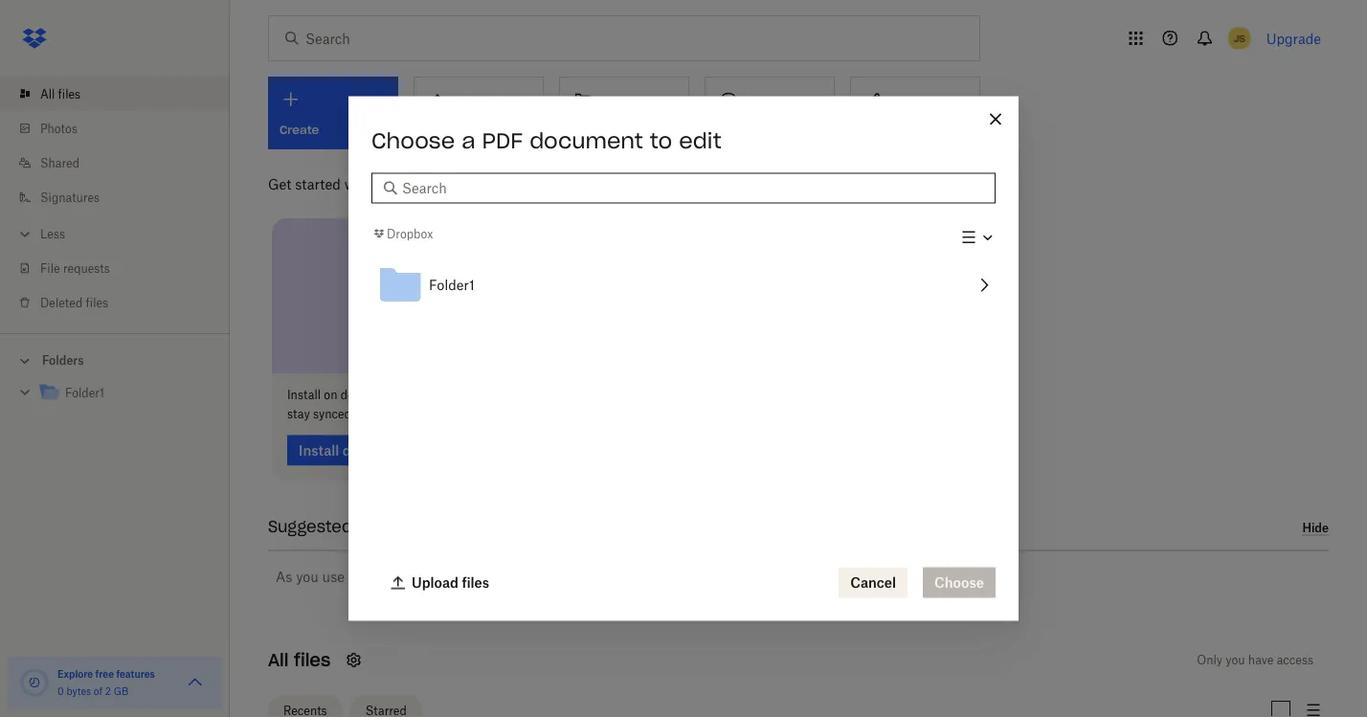 Task type: describe. For each thing, give the bounding box(es) containing it.
your
[[400, 517, 436, 537]]

choose
[[372, 127, 455, 154]]

cancel button
[[839, 568, 908, 598]]

less image
[[15, 225, 34, 244]]

file
[[40, 261, 60, 275]]

all files list item
[[0, 77, 230, 111]]

folder1 for folder1 button
[[429, 277, 475, 293]]

pdf
[[482, 127, 523, 154]]

less
[[40, 227, 65, 241]]

dropbox,
[[348, 569, 405, 585]]

explore free features 0 bytes of 2 gb
[[57, 668, 155, 697]]

deleted files
[[40, 295, 108, 310]]

features
[[116, 668, 155, 680]]

suggested
[[268, 517, 352, 537]]

bytes
[[66, 685, 91, 697]]

folder1 for folder1 link
[[65, 386, 104, 400]]

desktop
[[341, 388, 384, 402]]

1 on from the left
[[324, 388, 338, 402]]

get
[[268, 176, 292, 192]]

from
[[357, 517, 395, 537]]

install on desktop to work on files offline and stay synced.
[[287, 388, 531, 421]]

gb
[[114, 685, 128, 697]]

files inside upload files button
[[462, 575, 490, 591]]

explore
[[57, 668, 93, 680]]

upload files button
[[379, 568, 501, 598]]

will
[[518, 569, 540, 585]]

edit
[[679, 127, 722, 154]]

stay
[[287, 407, 310, 421]]

install
[[287, 388, 321, 402]]

deleted
[[40, 295, 83, 310]]

you for all files
[[1226, 653, 1246, 668]]

photos
[[40, 121, 78, 136]]

suggested
[[409, 569, 475, 585]]

1 horizontal spatial all files
[[268, 649, 331, 671]]

only you have access
[[1198, 653, 1314, 668]]

only
[[1198, 653, 1223, 668]]

synced.
[[313, 407, 354, 421]]

signatures link
[[15, 180, 230, 215]]

shared
[[40, 156, 80, 170]]

folder1 link
[[38, 381, 215, 407]]

of
[[94, 685, 103, 697]]

you for suggested from your activity
[[296, 569, 319, 585]]

as
[[276, 569, 292, 585]]

free
[[95, 668, 114, 680]]

file requests link
[[15, 251, 230, 285]]

files inside all files link
[[58, 87, 81, 101]]

Search text field
[[402, 178, 985, 199]]

2
[[105, 685, 111, 697]]

up
[[670, 569, 687, 585]]

suggested from your activity
[[268, 517, 500, 537]]

a
[[462, 127, 476, 154]]

dropbox inside the choose a pdf document to edit dialog
[[387, 226, 433, 241]]

and
[[511, 388, 531, 402]]



Task type: vqa. For each thing, say whether or not it's contained in the screenshot.
Dropbox logo
no



Task type: locate. For each thing, give the bounding box(es) containing it.
files inside install on desktop to work on files offline and stay synced.
[[448, 388, 470, 402]]

1 vertical spatial dropbox
[[387, 226, 433, 241]]

files
[[58, 87, 81, 101], [86, 295, 108, 310], [448, 388, 470, 402], [462, 575, 490, 591], [294, 649, 331, 671]]

0 horizontal spatial folder1
[[65, 386, 104, 400]]

to
[[650, 127, 673, 154], [387, 388, 398, 402]]

items
[[479, 569, 514, 585]]

0
[[57, 685, 64, 697]]

dropbox right with
[[376, 176, 430, 192]]

all
[[40, 87, 55, 101], [268, 649, 289, 671]]

0 horizontal spatial all
[[40, 87, 55, 101]]

folder
[[615, 122, 650, 137]]

1 vertical spatial to
[[387, 388, 398, 402]]

list containing all files
[[0, 65, 230, 333]]

1 vertical spatial all files
[[268, 649, 331, 671]]

here.
[[690, 569, 721, 585]]

work
[[401, 388, 428, 402]]

1 vertical spatial folder1
[[65, 386, 104, 400]]

to right folder
[[650, 127, 673, 154]]

on up synced. at left
[[324, 388, 338, 402]]

show
[[633, 569, 667, 585]]

1 vertical spatial all
[[268, 649, 289, 671]]

started
[[295, 176, 341, 192]]

on right 'work'
[[431, 388, 445, 402]]

1 horizontal spatial you
[[1226, 653, 1246, 668]]

1 horizontal spatial to
[[650, 127, 673, 154]]

0 vertical spatial you
[[296, 569, 319, 585]]

shared link
[[15, 146, 230, 180]]

folder1 inside button
[[429, 277, 475, 293]]

dropbox down the get started with dropbox
[[387, 226, 433, 241]]

automatically
[[544, 569, 630, 585]]

dropbox image
[[15, 19, 54, 57]]

all files inside list item
[[40, 87, 81, 101]]

activity
[[441, 517, 500, 537]]

dropbox link
[[372, 224, 433, 243]]

document
[[530, 127, 643, 154]]

files inside deleted files link
[[86, 295, 108, 310]]

folder1 button
[[372, 256, 996, 314]]

1 horizontal spatial all
[[268, 649, 289, 671]]

photos link
[[15, 111, 230, 146]]

all files up photos
[[40, 87, 81, 101]]

to inside dialog
[[650, 127, 673, 154]]

file requests
[[40, 261, 110, 275]]

record button
[[705, 77, 835, 149]]

choose a pdf document to edit
[[372, 127, 722, 154]]

access
[[1277, 653, 1314, 668]]

have
[[1249, 653, 1274, 668]]

0 vertical spatial folder1
[[429, 277, 475, 293]]

signatures
[[40, 190, 100, 204]]

offline
[[473, 388, 508, 402]]

0 horizontal spatial on
[[324, 388, 338, 402]]

0 horizontal spatial you
[[296, 569, 319, 585]]

list
[[0, 65, 230, 333]]

requests
[[63, 261, 110, 275]]

folders button
[[0, 346, 230, 374]]

1 horizontal spatial folder1
[[429, 277, 475, 293]]

0 vertical spatial to
[[650, 127, 673, 154]]

0 horizontal spatial to
[[387, 388, 398, 402]]

you
[[296, 569, 319, 585], [1226, 653, 1246, 668]]

folder1 down dropbox link
[[429, 277, 475, 293]]

dropbox
[[376, 176, 430, 192], [387, 226, 433, 241]]

create folder button
[[559, 77, 690, 149]]

0 vertical spatial all files
[[40, 87, 81, 101]]

2 on from the left
[[431, 388, 445, 402]]

with
[[344, 176, 372, 192]]

all down 'as'
[[268, 649, 289, 671]]

choose a pdf document to edit dialog
[[349, 96, 1019, 621]]

1 horizontal spatial on
[[431, 388, 445, 402]]

on
[[324, 388, 338, 402], [431, 388, 445, 402]]

record
[[717, 122, 760, 137]]

get started with dropbox
[[268, 176, 430, 192]]

0 vertical spatial all
[[40, 87, 55, 101]]

upgrade
[[1267, 30, 1322, 46]]

1 vertical spatial you
[[1226, 653, 1246, 668]]

all files
[[40, 87, 81, 101], [268, 649, 331, 671]]

0 horizontal spatial all files
[[40, 87, 81, 101]]

all files link
[[15, 77, 230, 111]]

cancel
[[851, 575, 897, 591]]

you right 'as'
[[296, 569, 319, 585]]

use
[[322, 569, 345, 585]]

to inside install on desktop to work on files offline and stay synced.
[[387, 388, 398, 402]]

to left 'work'
[[387, 388, 398, 402]]

folder1
[[429, 277, 475, 293], [65, 386, 104, 400]]

you left have
[[1226, 653, 1246, 668]]

folders
[[42, 353, 84, 368]]

folder1 down the folders
[[65, 386, 104, 400]]

upgrade link
[[1267, 30, 1322, 46]]

quota usage element
[[19, 668, 50, 698]]

0 vertical spatial dropbox
[[376, 176, 430, 192]]

upload files
[[412, 575, 490, 591]]

create
[[572, 122, 611, 137]]

all up photos
[[40, 87, 55, 101]]

create folder
[[572, 122, 650, 137]]

all inside list item
[[40, 87, 55, 101]]

upload
[[412, 575, 459, 591]]

all files down 'as'
[[268, 649, 331, 671]]

deleted files link
[[15, 285, 230, 320]]

as you use dropbox, suggested items will automatically show up here.
[[276, 569, 721, 585]]



